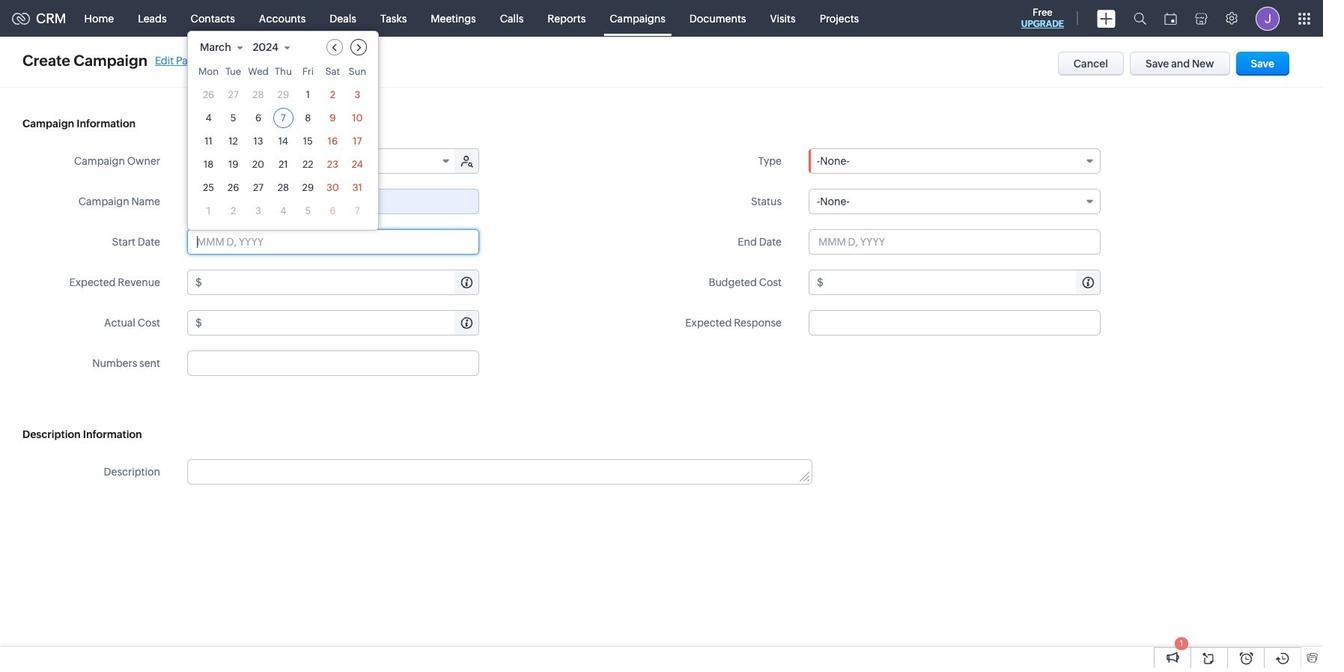 Task type: describe. For each thing, give the bounding box(es) containing it.
1 mmm d, yyyy text field from the left
[[187, 229, 479, 255]]

tuesday column header
[[223, 66, 243, 82]]

create menu image
[[1097, 9, 1116, 27]]

thursday column header
[[273, 66, 293, 82]]

sunday column header
[[347, 66, 368, 82]]

profile element
[[1247, 0, 1289, 36]]

search element
[[1125, 0, 1156, 37]]

3 row from the top
[[198, 108, 368, 128]]

choose date dialog
[[187, 31, 379, 231]]

monday column header
[[198, 66, 219, 82]]

7 row from the top
[[198, 201, 368, 221]]

2 mmm d, yyyy text field from the left
[[809, 229, 1101, 255]]

search image
[[1134, 12, 1147, 25]]

4 row from the top
[[198, 131, 368, 151]]

grid inside choose date dialog
[[188, 63, 378, 230]]



Task type: vqa. For each thing, say whether or not it's contained in the screenshot.
CREATE MENU icon
yes



Task type: locate. For each thing, give the bounding box(es) containing it.
calendar image
[[1165, 12, 1177, 24]]

1 horizontal spatial mmm d, yyyy text field
[[809, 229, 1101, 255]]

grid
[[188, 63, 378, 230]]

0 horizontal spatial mmm d, yyyy text field
[[187, 229, 479, 255]]

MMM D, YYYY text field
[[187, 229, 479, 255], [809, 229, 1101, 255]]

5 row from the top
[[198, 154, 368, 174]]

create menu element
[[1088, 0, 1125, 36]]

None field
[[199, 39, 250, 55], [252, 39, 297, 55], [809, 148, 1101, 174], [188, 149, 456, 173], [809, 189, 1101, 214], [199, 39, 250, 55], [252, 39, 297, 55], [809, 148, 1101, 174], [188, 149, 456, 173], [809, 189, 1101, 214]]

row
[[198, 66, 368, 82], [198, 85, 368, 105], [198, 108, 368, 128], [198, 131, 368, 151], [198, 154, 368, 174], [198, 177, 368, 198], [198, 201, 368, 221]]

logo image
[[12, 12, 30, 24]]

saturday column header
[[323, 66, 343, 82]]

None text field
[[204, 270, 479, 294], [187, 350, 479, 376], [204, 270, 479, 294], [187, 350, 479, 376]]

wednesday column header
[[248, 66, 269, 82]]

profile image
[[1256, 6, 1280, 30]]

2 row from the top
[[198, 85, 368, 105]]

friday column header
[[298, 66, 318, 82]]

1 row from the top
[[198, 66, 368, 82]]

6 row from the top
[[198, 177, 368, 198]]

None text field
[[187, 189, 479, 214], [826, 270, 1100, 294], [809, 310, 1101, 336], [204, 311, 479, 335], [188, 460, 812, 484], [187, 189, 479, 214], [826, 270, 1100, 294], [809, 310, 1101, 336], [204, 311, 479, 335], [188, 460, 812, 484]]



